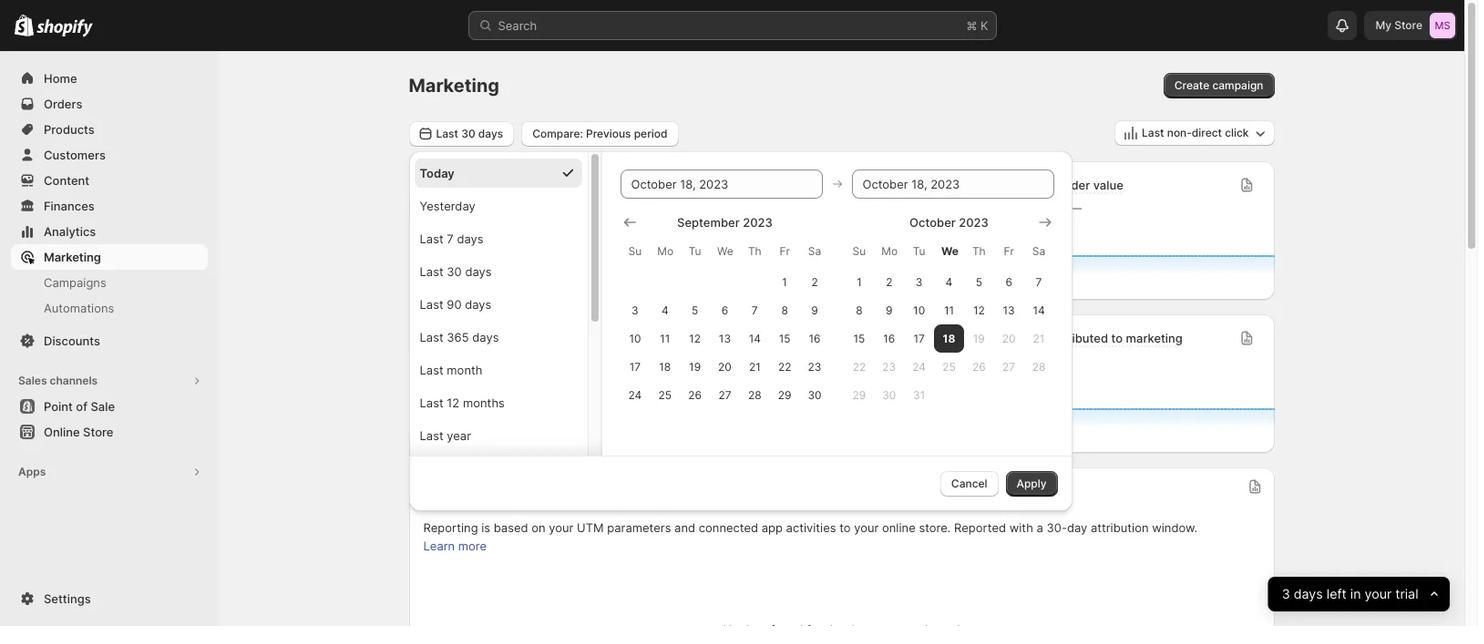 Task type: describe. For each thing, give the bounding box(es) containing it.
2 23 from the left
[[883, 360, 896, 373]]

1 horizontal spatial 6
[[1006, 275, 1013, 289]]

attributed for $0.00
[[751, 331, 807, 345]]

2 23 button from the left
[[875, 352, 904, 381]]

0 vertical spatial 26
[[973, 360, 986, 373]]

1 horizontal spatial 13
[[1003, 303, 1015, 317]]

last for last 365 days button
[[420, 330, 444, 344]]

sales channels button
[[11, 368, 208, 394]]

1 horizontal spatial 20
[[1003, 331, 1016, 345]]

compare: previous period button
[[522, 121, 679, 146]]

online store button
[[0, 419, 219, 445]]

days for last 30 days button
[[465, 264, 492, 278]]

1 29 button from the left
[[770, 381, 800, 409]]

1 horizontal spatial 21 button
[[1024, 324, 1054, 352]]

point of sale link
[[11, 394, 208, 419]]

is
[[482, 521, 491, 535]]

2 button for october 2023
[[875, 268, 904, 296]]

previous
[[586, 126, 631, 140]]

window.
[[1152, 521, 1198, 535]]

with
[[1010, 521, 1034, 535]]

no change image for $0.00
[[778, 355, 788, 369]]

1 vertical spatial 6
[[722, 303, 729, 317]]

1 horizontal spatial 7 button
[[1024, 268, 1054, 296]]

1 horizontal spatial 26 button
[[964, 352, 994, 381]]

1 horizontal spatial 28 button
[[1024, 352, 1054, 381]]

0 vertical spatial 19
[[973, 331, 985, 345]]

settings link
[[11, 586, 208, 612]]

sales
[[455, 331, 484, 345]]

0 horizontal spatial 26 button
[[680, 381, 710, 409]]

0 horizontal spatial $0.00
[[423, 351, 477, 373]]

a
[[1037, 521, 1044, 535]]

2 yyyy-mm-dd text field from the left
[[852, 169, 1054, 198]]

last 365 days
[[420, 330, 499, 344]]

1 horizontal spatial 5 button
[[964, 268, 994, 296]]

15 for 1st 15 button from the right
[[854, 331, 865, 345]]

1 8 button from the left
[[770, 296, 800, 324]]

21 for right 21 button
[[1033, 331, 1045, 345]]

today button
[[414, 158, 582, 187]]

29 for 2nd 29 button from right
[[778, 388, 792, 402]]

14 for right 14 button
[[1033, 303, 1045, 317]]

grid containing october
[[845, 213, 1054, 409]]

1 30 button from the left
[[800, 381, 830, 409]]

last for last 12 months button
[[420, 395, 444, 410]]

2 16 from the left
[[884, 331, 895, 345]]

11 for the right 11 button
[[944, 303, 954, 317]]

last non-direct click button
[[1115, 120, 1275, 146]]

$0.00 for sales
[[717, 351, 771, 373]]

30 down sales attributed to marketing
[[808, 388, 822, 402]]

0 horizontal spatial 10 button
[[620, 324, 650, 352]]

2 22 button from the left
[[845, 352, 875, 381]]

to for 0
[[1112, 331, 1123, 345]]

last up today
[[436, 126, 459, 140]]

last for last 90 days button
[[420, 297, 444, 311]]

thursday element for september 2023
[[740, 235, 770, 268]]

1 horizontal spatial your
[[854, 521, 879, 535]]

3 for 3 days left in your trial
[[1283, 586, 1291, 602]]

month
[[447, 362, 483, 377]]

3 days left in your trial
[[1283, 586, 1419, 602]]

1 horizontal spatial 25
[[943, 360, 956, 373]]

trial
[[1396, 586, 1419, 602]]

9 for 1st 9 button
[[812, 303, 818, 317]]

1 horizontal spatial 19 button
[[964, 324, 994, 352]]

point of sale button
[[0, 394, 219, 419]]

0
[[1011, 351, 1023, 373]]

marketing for $0.00
[[825, 331, 882, 345]]

0 horizontal spatial 5
[[692, 303, 699, 317]]

wednesday element for october
[[934, 235, 964, 268]]

1 horizontal spatial 27
[[1003, 360, 1016, 373]]

11 for 11 button to the left
[[660, 331, 670, 345]]

21 for leftmost 21 button
[[749, 360, 761, 373]]

last year button
[[414, 421, 582, 450]]

3 for right the 3 button
[[916, 275, 923, 289]]

products link
[[11, 117, 208, 142]]

fr for october 2023
[[1004, 244, 1014, 258]]

18 for the leftmost 18 button
[[659, 360, 671, 373]]

k
[[981, 18, 989, 33]]

last 12 months
[[420, 395, 505, 410]]

online store
[[44, 425, 113, 439]]

campaigns link
[[11, 270, 208, 295]]

last 12 months button
[[414, 388, 582, 417]]

no change image for 0
[[1030, 355, 1040, 369]]

no change image for 0%
[[752, 201, 763, 216]]

store.
[[919, 521, 951, 535]]

1 horizontal spatial 17 button
[[904, 324, 934, 352]]

2 vertical spatial 7
[[752, 303, 758, 317]]

0 horizontal spatial 6 button
[[710, 296, 740, 324]]

connected
[[699, 521, 759, 535]]

october
[[910, 215, 956, 229]]

0 horizontal spatial 19
[[689, 360, 701, 373]]

1 horizontal spatial 12 button
[[964, 296, 994, 324]]

1 horizontal spatial 20 button
[[994, 324, 1024, 352]]

3 for leftmost the 3 button
[[632, 303, 639, 317]]

today
[[420, 165, 455, 180]]

last month button
[[414, 355, 582, 384]]

apply
[[1017, 476, 1047, 490]]

0 horizontal spatial 26
[[688, 388, 702, 402]]

marketing for 0
[[1126, 331, 1183, 345]]

30 up 90
[[447, 264, 462, 278]]

$0.00 for average
[[1011, 198, 1064, 220]]

search
[[498, 18, 537, 33]]

day
[[1067, 521, 1088, 535]]

1 horizontal spatial 12
[[689, 331, 701, 345]]

1 horizontal spatial 3 button
[[904, 268, 934, 296]]

9 for second 9 button from left
[[886, 303, 893, 317]]

sales channels
[[18, 374, 98, 387]]

sales attributed to marketing
[[717, 331, 882, 345]]

app
[[762, 521, 783, 535]]

0 horizontal spatial 3 button
[[620, 296, 650, 324]]

attribution
[[1091, 521, 1149, 535]]

content
[[44, 173, 89, 188]]

1 horizontal spatial 11 button
[[934, 296, 964, 324]]

0 horizontal spatial 27
[[719, 388, 732, 402]]

discounts
[[44, 334, 100, 348]]

1 horizontal spatial 6 button
[[994, 268, 1024, 296]]

0 horizontal spatial 28 button
[[740, 381, 770, 409]]

campaigns
[[44, 275, 106, 290]]

your for reporting
[[549, 521, 574, 535]]

marketing link
[[11, 244, 208, 270]]

online store link
[[11, 419, 208, 445]]

orders for orders
[[44, 97, 82, 111]]

on
[[532, 521, 546, 535]]

0 horizontal spatial 11 button
[[650, 324, 680, 352]]

online store conversion rate
[[717, 178, 876, 192]]

1 button for october 2023
[[845, 268, 875, 296]]

0 vertical spatial 12
[[973, 303, 985, 317]]

direct
[[1192, 126, 1222, 139]]

campaign
[[1213, 78, 1264, 92]]

last 30 days inside button
[[420, 264, 492, 278]]

store for online store
[[83, 425, 113, 439]]

cancel button
[[941, 471, 999, 496]]

grid containing september
[[620, 213, 830, 409]]

30 left 31
[[883, 388, 896, 402]]

1 vertical spatial marketing
[[44, 250, 101, 264]]

learn
[[423, 539, 455, 553]]

sunday element for september 2023
[[620, 235, 650, 268]]

0 horizontal spatial 25
[[659, 388, 672, 402]]

31
[[913, 388, 925, 402]]

utm
[[577, 521, 604, 535]]

days for last 7 days button
[[457, 231, 484, 246]]

we for october
[[942, 244, 959, 258]]

0 horizontal spatial 7 button
[[740, 296, 770, 324]]

of
[[76, 399, 87, 414]]

finances link
[[11, 193, 208, 219]]

based
[[494, 521, 528, 535]]

cancel
[[952, 476, 988, 490]]

products
[[44, 122, 95, 137]]

mo for october
[[882, 244, 898, 258]]

1 horizontal spatial 14 button
[[1024, 296, 1054, 324]]

customers
[[44, 148, 106, 162]]

0 horizontal spatial 4 button
[[650, 296, 680, 324]]

0 horizontal spatial 24 button
[[620, 381, 650, 409]]

1 horizontal spatial marketing
[[409, 75, 500, 97]]

orders for orders attributed to marketing
[[1011, 331, 1049, 345]]

365
[[447, 330, 469, 344]]

th for october 2023
[[973, 244, 986, 258]]

0 horizontal spatial 27 button
[[710, 381, 740, 409]]

0 horizontal spatial 21 button
[[740, 352, 770, 381]]

finances
[[44, 199, 95, 213]]

0 horizontal spatial 25 button
[[650, 381, 680, 409]]

90
[[447, 297, 462, 311]]

4 for the rightmost 4 button
[[946, 275, 953, 289]]

home
[[44, 71, 77, 86]]

1 horizontal spatial 13 button
[[994, 296, 1024, 324]]

days for last 365 days button
[[472, 330, 499, 344]]

last 90 days button
[[414, 289, 582, 319]]

8 for 1st 8 button
[[782, 303, 788, 317]]

1 yyyy-mm-dd text field from the left
[[620, 169, 823, 198]]

online inside button
[[44, 425, 80, 439]]

non-
[[1167, 126, 1192, 139]]

reported
[[954, 521, 1006, 535]]

apply button
[[1006, 471, 1058, 496]]

online
[[882, 521, 916, 535]]

my store image
[[1430, 13, 1456, 38]]

1 horizontal spatial 10 button
[[904, 296, 934, 324]]

7 inside button
[[447, 231, 454, 246]]

1 for september 2023
[[782, 275, 788, 289]]

10 for the rightmost 10 button
[[913, 303, 925, 317]]

sa for september 2023
[[808, 244, 822, 258]]

mo for september
[[658, 244, 674, 258]]

0 horizontal spatial 13 button
[[710, 324, 740, 352]]

rate
[[854, 178, 876, 192]]

2 9 button from the left
[[875, 296, 904, 324]]

orders link
[[11, 91, 208, 117]]

3 days left in your trial button
[[1269, 577, 1450, 612]]

1 for october 2023
[[857, 275, 862, 289]]

1 horizontal spatial 27 button
[[994, 352, 1024, 381]]

2 for october 2023
[[886, 275, 893, 289]]

1 vertical spatial 13
[[719, 331, 731, 345]]

analytics
[[44, 224, 96, 239]]

store for 3
[[463, 178, 492, 192]]

0 horizontal spatial 18 button
[[650, 352, 680, 381]]

31 button
[[904, 381, 934, 409]]

total
[[423, 331, 451, 345]]

more
[[458, 539, 487, 553]]

8 for 1st 8 button from right
[[856, 303, 863, 317]]

1 23 from the left
[[808, 360, 822, 373]]

1 vertical spatial 20
[[718, 360, 732, 373]]

click
[[1225, 126, 1249, 139]]

18 for the rightmost 18 button
[[943, 331, 956, 345]]



Task type: vqa. For each thing, say whether or not it's contained in the screenshot.


Task type: locate. For each thing, give the bounding box(es) containing it.
30 button down sales attributed to marketing
[[800, 381, 830, 409]]

24 for 24 button to the left
[[629, 388, 642, 402]]

2 sunday element from the left
[[845, 235, 875, 268]]

1 button for september 2023
[[770, 268, 800, 296]]

$0.00 down total sales
[[423, 351, 477, 373]]

1 2 button from the left
[[800, 268, 830, 296]]

1 horizontal spatial 23
[[883, 360, 896, 373]]

last 30 days button
[[414, 257, 582, 286]]

september 2023
[[677, 215, 773, 229]]

0 horizontal spatial 24
[[629, 388, 642, 402]]

9 button up 31 button at the right bottom of the page
[[875, 296, 904, 324]]

2 horizontal spatial $0.00
[[1011, 198, 1064, 220]]

2
[[812, 275, 818, 289], [886, 275, 893, 289]]

th
[[748, 244, 762, 258], [973, 244, 986, 258]]

days down yesterday
[[457, 231, 484, 246]]

thursday element down the october 2023
[[964, 235, 994, 268]]

to inside reporting is based on your utm parameters and connected app activities to your online store. reported with a 30-day attribution window. learn more
[[840, 521, 851, 535]]

orders up 0
[[1011, 331, 1049, 345]]

7 button up sales attributed to marketing
[[740, 296, 770, 324]]

sa for october 2023
[[1033, 244, 1046, 258]]

0 horizontal spatial su
[[629, 244, 642, 258]]

2 for september 2023
[[812, 275, 818, 289]]

2 marketing from the left
[[1126, 331, 1183, 345]]

2 friday element from the left
[[994, 235, 1024, 268]]

yesterday
[[420, 198, 476, 213]]

friday element for october 2023
[[994, 235, 1024, 268]]

sales for sales channels
[[18, 374, 47, 387]]

and
[[675, 521, 696, 535]]

1 we from the left
[[717, 244, 734, 258]]

1 monday element from the left
[[650, 235, 680, 268]]

2 9 from the left
[[886, 303, 893, 317]]

fr for september 2023
[[780, 244, 790, 258]]

your right the on
[[549, 521, 574, 535]]

1 1 button from the left
[[770, 268, 800, 296]]

saturday element down conversion
[[800, 235, 830, 268]]

2 horizontal spatial 12
[[973, 303, 985, 317]]

1 horizontal spatial yyyy-mm-dd text field
[[852, 169, 1054, 198]]

2 15 button from the left
[[845, 324, 875, 352]]

1 horizontal spatial 25 button
[[934, 352, 964, 381]]

1 vertical spatial 5
[[692, 303, 699, 317]]

0 horizontal spatial 9
[[812, 303, 818, 317]]

0 horizontal spatial 29
[[778, 388, 792, 402]]

last down yesterday
[[420, 231, 444, 246]]

0 vertical spatial 4
[[946, 275, 953, 289]]

2 sa from the left
[[1033, 244, 1046, 258]]

1 horizontal spatial su
[[853, 244, 866, 258]]

parameters
[[607, 521, 671, 535]]

friday element
[[770, 235, 800, 268], [994, 235, 1024, 268]]

2 30 button from the left
[[875, 381, 904, 409]]

create
[[1175, 78, 1210, 92]]

sale
[[91, 399, 115, 414]]

1
[[782, 275, 788, 289], [857, 275, 862, 289]]

30
[[461, 126, 476, 140], [447, 264, 462, 278], [808, 388, 822, 402], [883, 388, 896, 402]]

0 horizontal spatial 19 button
[[680, 352, 710, 381]]

online up yesterday
[[423, 178, 460, 192]]

order
[[1060, 178, 1090, 192]]

no change image right 0%
[[752, 201, 763, 216]]

1 horizontal spatial wednesday element
[[934, 235, 964, 268]]

2 horizontal spatial online
[[717, 178, 753, 192]]

2 fr from the left
[[1004, 244, 1014, 258]]

0 horizontal spatial 22
[[778, 360, 792, 373]]

sales for sales attributed to marketing
[[717, 331, 748, 345]]

content link
[[11, 168, 208, 193]]

reporting
[[423, 521, 478, 535]]

1 16 from the left
[[809, 331, 821, 345]]

1 store from the left
[[463, 178, 492, 192]]

1 wednesday element from the left
[[710, 235, 740, 268]]

no change image right 0
[[1030, 355, 1040, 369]]

7 up sales attributed to marketing
[[752, 303, 758, 317]]

saturday element
[[800, 235, 830, 268], [1024, 235, 1054, 268]]

automations
[[44, 301, 114, 315]]

th down the october 2023
[[973, 244, 986, 258]]

th for september 2023
[[748, 244, 762, 258]]

29 button down sales attributed to marketing
[[770, 381, 800, 409]]

10 for leftmost 10 button
[[629, 331, 641, 345]]

2023
[[743, 215, 773, 229], [959, 215, 989, 229]]

1 8 from the left
[[782, 303, 788, 317]]

fr down 'average'
[[1004, 244, 1014, 258]]

average
[[1011, 178, 1057, 192]]

5 button down september
[[680, 296, 710, 324]]

marketing up last 30 days dropdown button
[[409, 75, 500, 97]]

1 tu from the left
[[689, 244, 701, 258]]

yyyy-mm-dd text field up the october 2023
[[852, 169, 1054, 198]]

0 horizontal spatial thursday element
[[740, 235, 770, 268]]

8 button
[[770, 296, 800, 324], [845, 296, 875, 324]]

saturday element for october 2023
[[1024, 235, 1054, 268]]

2023 for september 2023
[[743, 215, 773, 229]]

21 button down sales attributed to marketing
[[740, 352, 770, 381]]

1 horizontal spatial 2 button
[[875, 268, 904, 296]]

no change image down sales attributed to marketing
[[778, 355, 788, 369]]

1 vertical spatial 19
[[689, 360, 701, 373]]

28 button right 0
[[1024, 352, 1054, 381]]

0 horizontal spatial 30 button
[[800, 381, 830, 409]]

2 store from the left
[[756, 178, 785, 192]]

1 horizontal spatial monday element
[[875, 235, 904, 268]]

14 button
[[1024, 296, 1054, 324], [740, 324, 770, 352]]

2 2 from the left
[[886, 275, 893, 289]]

2 saturday element from the left
[[1024, 235, 1054, 268]]

1 15 from the left
[[779, 331, 791, 345]]

1 horizontal spatial 24
[[913, 360, 926, 373]]

14 for the left 14 button
[[749, 331, 761, 345]]

1 9 from the left
[[812, 303, 818, 317]]

21
[[1033, 331, 1045, 345], [749, 360, 761, 373]]

1 22 button from the left
[[770, 352, 800, 381]]

days inside dropdown button
[[478, 126, 503, 140]]

28 button
[[1024, 352, 1054, 381], [740, 381, 770, 409]]

1 saturday element from the left
[[800, 235, 830, 268]]

attributed
[[751, 331, 807, 345], [1052, 331, 1109, 345]]

7 up orders attributed to marketing
[[1036, 275, 1042, 289]]

1 horizontal spatial 11
[[944, 303, 954, 317]]

tuesday element for october 2023
[[904, 235, 934, 268]]

2 15 from the left
[[854, 331, 865, 345]]

store for 0%
[[756, 178, 785, 192]]

5 button down the october 2023
[[964, 268, 994, 296]]

1 1 from the left
[[782, 275, 788, 289]]

29 down sales attributed to marketing
[[778, 388, 792, 402]]

28 button down sales attributed to marketing
[[740, 381, 770, 409]]

0 vertical spatial 21
[[1033, 331, 1045, 345]]

no change image for $0.00
[[1072, 201, 1082, 216]]

5 down september
[[692, 303, 699, 317]]

left
[[1327, 586, 1347, 602]]

wednesday element down the october 2023
[[934, 235, 964, 268]]

1 horizontal spatial 18 button
[[934, 324, 964, 352]]

2 tuesday element from the left
[[904, 235, 934, 268]]

2 2 button from the left
[[875, 268, 904, 296]]

last 365 days button
[[414, 322, 582, 351]]

thursday element for october 2023
[[964, 235, 994, 268]]

sales
[[717, 331, 748, 345], [18, 374, 47, 387]]

sunday element
[[620, 235, 650, 268], [845, 235, 875, 268]]

su
[[629, 244, 642, 258], [853, 244, 866, 258]]

tu for october
[[913, 244, 926, 258]]

discounts link
[[11, 328, 208, 354]]

point
[[44, 399, 73, 414]]

sessions
[[495, 178, 544, 192]]

1 th from the left
[[748, 244, 762, 258]]

friday element down september 2023
[[770, 235, 800, 268]]

2 horizontal spatial no change image
[[1072, 201, 1082, 216]]

0 horizontal spatial 17 button
[[620, 352, 650, 381]]

october 2023
[[910, 215, 989, 229]]

2 22 from the left
[[853, 360, 866, 373]]

0 horizontal spatial 28
[[748, 388, 762, 402]]

2 29 button from the left
[[845, 381, 875, 409]]

last for last 7 days button
[[420, 231, 444, 246]]

2023 for october 2023
[[959, 215, 989, 229]]

2 8 from the left
[[856, 303, 863, 317]]

1 marketing from the left
[[825, 331, 882, 345]]

online up 0%
[[717, 178, 753, 192]]

2 horizontal spatial 7
[[1036, 275, 1042, 289]]

mo
[[658, 244, 674, 258], [882, 244, 898, 258]]

0 horizontal spatial 4
[[662, 303, 669, 317]]

0 horizontal spatial tu
[[689, 244, 701, 258]]

1 horizontal spatial 19
[[973, 331, 985, 345]]

3 inside 'dropdown button'
[[1283, 586, 1291, 602]]

marketing down analytics
[[44, 250, 101, 264]]

1 horizontal spatial 17
[[914, 331, 925, 345]]

6 button up 0
[[994, 268, 1024, 296]]

0 horizontal spatial 16 button
[[800, 324, 830, 352]]

29
[[778, 388, 792, 402], [853, 388, 866, 402]]

30 button
[[800, 381, 830, 409], [875, 381, 904, 409]]

1 2023 from the left
[[743, 215, 773, 229]]

0 horizontal spatial mo
[[658, 244, 674, 258]]

1 horizontal spatial 21
[[1033, 331, 1045, 345]]

last for last 30 days button
[[420, 264, 444, 278]]

saturday element down 'average'
[[1024, 235, 1054, 268]]

1 horizontal spatial no change image
[[778, 355, 788, 369]]

in
[[1351, 586, 1362, 602]]

september
[[677, 215, 740, 229]]

1 horizontal spatial 24 button
[[904, 352, 934, 381]]

activities
[[786, 521, 836, 535]]

12 inside last 12 months button
[[447, 395, 460, 410]]

store inside online store link
[[83, 425, 113, 439]]

12 button
[[964, 296, 994, 324], [680, 324, 710, 352]]

2 2023 from the left
[[959, 215, 989, 229]]

1 horizontal spatial 9 button
[[875, 296, 904, 324]]

shopify image
[[15, 14, 34, 36]]

online for 3
[[423, 178, 460, 192]]

store up yesterday
[[463, 178, 492, 192]]

0 horizontal spatial orders
[[44, 97, 82, 111]]

0 vertical spatial 28
[[1033, 360, 1046, 373]]

29 left 31 button at the right bottom of the page
[[853, 388, 866, 402]]

0 horizontal spatial 13
[[719, 331, 731, 345]]

point of sale
[[44, 399, 115, 414]]

last 30 days up last 90 days
[[420, 264, 492, 278]]

my
[[1376, 18, 1392, 32]]

last for last year "button"
[[420, 428, 444, 443]]

create campaign
[[1175, 78, 1264, 92]]

YYYY-MM-DD text field
[[620, 169, 823, 198], [852, 169, 1054, 198]]

0 horizontal spatial grid
[[620, 213, 830, 409]]

we for september
[[717, 244, 734, 258]]

we
[[717, 244, 734, 258], [942, 244, 959, 258]]

0 horizontal spatial 5 button
[[680, 296, 710, 324]]

2 mo from the left
[[882, 244, 898, 258]]

1 horizontal spatial sunday element
[[845, 235, 875, 268]]

no change image down order
[[1072, 201, 1082, 216]]

1 horizontal spatial marketing
[[1126, 331, 1183, 345]]

no change image
[[443, 201, 453, 216], [778, 355, 788, 369]]

1 mo from the left
[[658, 244, 674, 258]]

last for last month button
[[420, 362, 444, 377]]

18 button
[[934, 324, 964, 352], [650, 352, 680, 381]]

1 friday element from the left
[[770, 235, 800, 268]]

19
[[973, 331, 985, 345], [689, 360, 701, 373]]

to
[[810, 331, 822, 345], [1112, 331, 1123, 345], [840, 521, 851, 535]]

2 th from the left
[[973, 244, 986, 258]]

20 down sales attributed to marketing
[[718, 360, 732, 373]]

fr
[[780, 244, 790, 258], [1004, 244, 1014, 258]]

wednesday element down september 2023
[[710, 235, 740, 268]]

thursday element
[[740, 235, 770, 268], [964, 235, 994, 268]]

1 vertical spatial 7
[[1036, 275, 1042, 289]]

tu down october
[[913, 244, 926, 258]]

days for last 90 days button
[[465, 297, 492, 311]]

apps
[[18, 465, 46, 479]]

2 su from the left
[[853, 244, 866, 258]]

5
[[976, 275, 983, 289], [692, 303, 699, 317]]

saturday element for september 2023
[[800, 235, 830, 268]]

28 right 0
[[1033, 360, 1046, 373]]

2023 right september
[[743, 215, 773, 229]]

tuesday element down october
[[904, 235, 934, 268]]

30 inside dropdown button
[[461, 126, 476, 140]]

su for september
[[629, 244, 642, 258]]

last 30 days inside dropdown button
[[436, 126, 503, 140]]

20 button
[[994, 324, 1024, 352], [710, 352, 740, 381]]

days up last 90 days button
[[465, 264, 492, 278]]

home link
[[11, 66, 208, 91]]

0 horizontal spatial 2023
[[743, 215, 773, 229]]

1 vertical spatial 11
[[660, 331, 670, 345]]

your for 3
[[1365, 586, 1392, 602]]

1 thursday element from the left
[[740, 235, 770, 268]]

1 button
[[770, 268, 800, 296], [845, 268, 875, 296]]

tuesday element down september
[[680, 235, 710, 268]]

2023 right october
[[959, 215, 989, 229]]

15 button
[[770, 324, 800, 352], [845, 324, 875, 352]]

orders down home at left
[[44, 97, 82, 111]]

monday element for october
[[875, 235, 904, 268]]

24 for the right 24 button
[[913, 360, 926, 373]]

th down september 2023
[[748, 244, 762, 258]]

⌘ k
[[967, 18, 989, 33]]

fr down online store conversion rate
[[780, 244, 790, 258]]

29 button left 31 button at the right bottom of the page
[[845, 381, 875, 409]]

2 29 from the left
[[853, 388, 866, 402]]

7 down yesterday
[[447, 231, 454, 246]]

monday element
[[650, 235, 680, 268], [875, 235, 904, 268]]

we down september 2023
[[717, 244, 734, 258]]

online down point
[[44, 425, 80, 439]]

no change image
[[752, 201, 763, 216], [1072, 201, 1082, 216], [1030, 355, 1040, 369]]

17 button
[[904, 324, 934, 352], [620, 352, 650, 381]]

friday element down 'average'
[[994, 235, 1024, 268]]

last year
[[420, 428, 471, 443]]

29 button
[[770, 381, 800, 409], [845, 381, 875, 409]]

last down the "last 7 days"
[[420, 264, 444, 278]]

1 23 button from the left
[[800, 352, 830, 381]]

4 for 4 button to the left
[[662, 303, 669, 317]]

tuesday element for september 2023
[[680, 235, 710, 268]]

1 22 from the left
[[778, 360, 792, 373]]

1 horizontal spatial 23 button
[[875, 352, 904, 381]]

17 for the rightmost the 17 'button'
[[914, 331, 925, 345]]

7
[[447, 231, 454, 246], [1036, 275, 1042, 289], [752, 303, 758, 317]]

1 vertical spatial sales
[[18, 374, 47, 387]]

period
[[634, 126, 668, 140]]

grid
[[620, 213, 830, 409], [845, 213, 1054, 409]]

1 horizontal spatial to
[[840, 521, 851, 535]]

last 30 days up 'today' button
[[436, 126, 503, 140]]

last left 90
[[420, 297, 444, 311]]

1 vertical spatial 4
[[662, 303, 669, 317]]

0 horizontal spatial 21
[[749, 360, 761, 373]]

1 15 button from the left
[[770, 324, 800, 352]]

0 horizontal spatial 22 button
[[770, 352, 800, 381]]

2 tu from the left
[[913, 244, 926, 258]]

1 horizontal spatial 2023
[[959, 215, 989, 229]]

yesterday button
[[414, 191, 582, 220]]

24 button
[[904, 352, 934, 381], [620, 381, 650, 409]]

no change image up the "last 7 days"
[[443, 201, 453, 216]]

last 90 days
[[420, 297, 492, 311]]

20 up 0
[[1003, 331, 1016, 345]]

last month
[[420, 362, 483, 377]]

we down the october 2023
[[942, 244, 959, 258]]

1 vertical spatial 27
[[719, 388, 732, 402]]

sa down conversion
[[808, 244, 822, 258]]

1 horizontal spatial 30 button
[[875, 381, 904, 409]]

2 1 button from the left
[[845, 268, 875, 296]]

shopify image
[[37, 19, 93, 37]]

9 button up sales attributed to marketing
[[800, 296, 830, 324]]

monday element down rate
[[875, 235, 904, 268]]

1 horizontal spatial 1 button
[[845, 268, 875, 296]]

tuesday element
[[680, 235, 710, 268], [904, 235, 934, 268]]

your right in
[[1365, 586, 1392, 602]]

0 vertical spatial 14
[[1033, 303, 1045, 317]]

2 wednesday element from the left
[[934, 235, 964, 268]]

28 down sales attributed to marketing
[[748, 388, 762, 402]]

sunday element for october 2023
[[845, 235, 875, 268]]

1 horizontal spatial store
[[1395, 18, 1423, 32]]

2 grid from the left
[[845, 213, 1054, 409]]

1 horizontal spatial sa
[[1033, 244, 1046, 258]]

last 7 days button
[[414, 224, 582, 253]]

9
[[812, 303, 818, 317], [886, 303, 893, 317]]

0 horizontal spatial 20 button
[[710, 352, 740, 381]]

days
[[478, 126, 503, 140], [457, 231, 484, 246], [465, 264, 492, 278], [465, 297, 492, 311], [472, 330, 499, 344], [1294, 586, 1324, 602]]

0 horizontal spatial attributed
[[751, 331, 807, 345]]

21 button right 0
[[1024, 324, 1054, 352]]

$0.00 down 'average'
[[1011, 198, 1064, 220]]

6 up 0
[[1006, 275, 1013, 289]]

0 horizontal spatial marketing
[[825, 331, 882, 345]]

online for 0%
[[717, 178, 753, 192]]

1 29 from the left
[[778, 388, 792, 402]]

store
[[1395, 18, 1423, 32], [83, 425, 113, 439]]

1 2 from the left
[[812, 275, 818, 289]]

compare:
[[533, 126, 583, 140]]

6 button up sales attributed to marketing
[[710, 296, 740, 324]]

2 1 from the left
[[857, 275, 862, 289]]

1 horizontal spatial 28
[[1033, 360, 1046, 373]]

1 fr from the left
[[780, 244, 790, 258]]

store right my
[[1395, 18, 1423, 32]]

1 horizontal spatial 4 button
[[934, 268, 964, 296]]

days up 'today' button
[[478, 126, 503, 140]]

0 vertical spatial 5
[[976, 275, 983, 289]]

2 thursday element from the left
[[964, 235, 994, 268]]

17
[[914, 331, 925, 345], [630, 360, 641, 373]]

create campaign button
[[1164, 73, 1275, 98]]

last down total
[[420, 362, 444, 377]]

wednesday element for september
[[710, 235, 740, 268]]

last inside "button"
[[420, 428, 444, 443]]

su for october
[[853, 244, 866, 258]]

0 vertical spatial 25
[[943, 360, 956, 373]]

1 horizontal spatial 15 button
[[845, 324, 875, 352]]

wednesday element
[[710, 235, 740, 268], [934, 235, 964, 268]]

1 9 button from the left
[[800, 296, 830, 324]]

yyyy-mm-dd text field up september 2023
[[620, 169, 823, 198]]

0 horizontal spatial 14 button
[[740, 324, 770, 352]]

tu for september
[[689, 244, 701, 258]]

last
[[1142, 126, 1165, 139], [436, 126, 459, 140], [420, 231, 444, 246], [420, 264, 444, 278], [420, 297, 444, 311], [420, 330, 444, 344], [420, 362, 444, 377], [420, 395, 444, 410], [420, 428, 444, 443]]

30 button left 31
[[875, 381, 904, 409]]

marketing
[[825, 331, 882, 345], [1126, 331, 1183, 345]]

1 vertical spatial 21
[[749, 360, 761, 373]]

your inside 'dropdown button'
[[1365, 586, 1392, 602]]

2 attributed from the left
[[1052, 331, 1109, 345]]

sales inside button
[[18, 374, 47, 387]]

2 16 button from the left
[[875, 324, 904, 352]]

thursday element down september 2023
[[740, 235, 770, 268]]

1 attributed from the left
[[751, 331, 807, 345]]

1 grid from the left
[[620, 213, 830, 409]]

no change image for 3
[[443, 201, 453, 216]]

15 for 2nd 15 button from right
[[779, 331, 791, 345]]

6 up sales attributed to marketing
[[722, 303, 729, 317]]

1 sa from the left
[[808, 244, 822, 258]]

last left non-
[[1142, 126, 1165, 139]]

1 horizontal spatial 5
[[976, 275, 983, 289]]

friday element for september 2023
[[770, 235, 800, 268]]

attributed for 0
[[1052, 331, 1109, 345]]

to for $0.00
[[810, 331, 822, 345]]

0 vertical spatial 24
[[913, 360, 926, 373]]

1 tuesday element from the left
[[680, 235, 710, 268]]

2 we from the left
[[942, 244, 959, 258]]

0 horizontal spatial 29 button
[[770, 381, 800, 409]]

22 button down sales attributed to marketing
[[770, 352, 800, 381]]

29 for 1st 29 button from the right
[[853, 388, 866, 402]]

0 horizontal spatial 8 button
[[770, 296, 800, 324]]

store down sale
[[83, 425, 113, 439]]

18
[[943, 331, 956, 345], [659, 360, 671, 373]]

5 down the october 2023
[[976, 275, 983, 289]]

22 button left 31 button at the right bottom of the page
[[845, 352, 875, 381]]

days right 365
[[472, 330, 499, 344]]

monday element for september
[[650, 235, 680, 268]]

days left left
[[1294, 586, 1324, 602]]

0 horizontal spatial saturday element
[[800, 235, 830, 268]]

days inside 'dropdown button'
[[1294, 586, 1324, 602]]

17 for the 17 'button' to the left
[[630, 360, 641, 373]]

last left 365
[[420, 330, 444, 344]]

30 up 'today' button
[[461, 126, 476, 140]]

22 button
[[770, 352, 800, 381], [845, 352, 875, 381]]

tu down september
[[689, 244, 701, 258]]

0 horizontal spatial 12 button
[[680, 324, 710, 352]]

1 horizontal spatial grid
[[845, 213, 1054, 409]]

your left online in the bottom right of the page
[[854, 521, 879, 535]]

marketing
[[409, 75, 500, 97], [44, 250, 101, 264]]

last left year
[[420, 428, 444, 443]]

channels
[[50, 374, 98, 387]]

0 horizontal spatial wednesday element
[[710, 235, 740, 268]]

days right 90
[[465, 297, 492, 311]]

2 monday element from the left
[[875, 235, 904, 268]]

months
[[463, 395, 505, 410]]

2 8 button from the left
[[845, 296, 875, 324]]

8
[[782, 303, 788, 317], [856, 303, 863, 317]]

store for my store
[[1395, 18, 1423, 32]]

0 horizontal spatial 17
[[630, 360, 641, 373]]

apps button
[[11, 459, 208, 485]]

analytics link
[[11, 219, 208, 244]]

monday element down september
[[650, 235, 680, 268]]

1 horizontal spatial tuesday element
[[904, 235, 934, 268]]

7 button up orders attributed to marketing
[[1024, 268, 1054, 296]]

last up last year
[[420, 395, 444, 410]]

1 horizontal spatial we
[[942, 244, 959, 258]]

0 horizontal spatial 20
[[718, 360, 732, 373]]

2 button for september 2023
[[800, 268, 830, 296]]

0 vertical spatial orders
[[44, 97, 82, 111]]

1 sunday element from the left
[[620, 235, 650, 268]]

0 vertical spatial sales
[[717, 331, 748, 345]]

$0.00 down sales attributed to marketing
[[717, 351, 771, 373]]

store left conversion
[[756, 178, 785, 192]]

1 su from the left
[[629, 244, 642, 258]]

sa down 'average'
[[1033, 244, 1046, 258]]

reporting is based on your utm parameters and connected app activities to your online store. reported with a 30-day attribution window. learn more
[[423, 521, 1198, 553]]

15
[[779, 331, 791, 345], [854, 331, 865, 345]]

1 16 button from the left
[[800, 324, 830, 352]]



